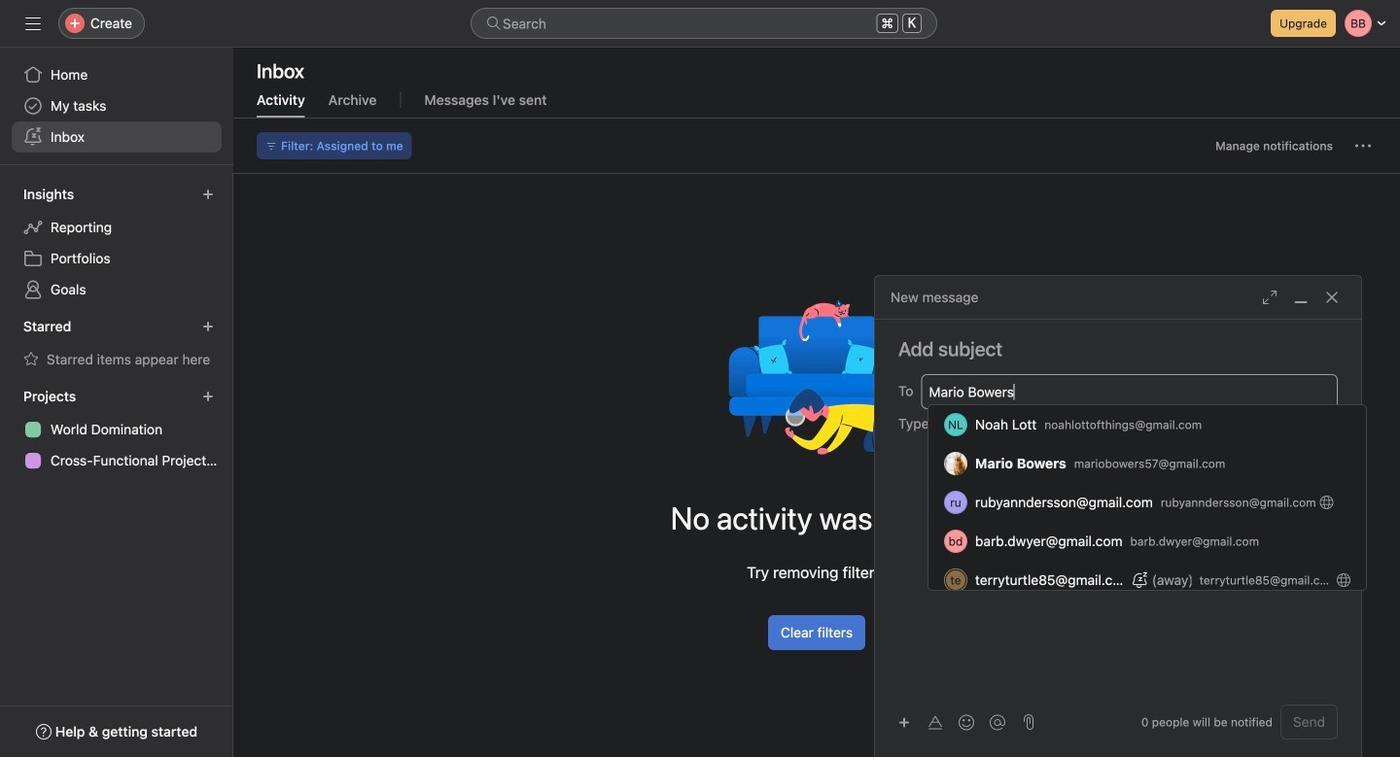 Task type: locate. For each thing, give the bounding box(es) containing it.
expand popout to full screen image
[[1262, 290, 1278, 305]]

insert an object image
[[899, 717, 910, 729]]

Add subject text field
[[875, 336, 1362, 363]]

dialog
[[875, 276, 1362, 758]]

toolbar
[[891, 709, 1015, 737]]

new project or portfolio image
[[202, 391, 214, 403]]

projects element
[[0, 379, 233, 480]]

close image
[[1325, 290, 1340, 305]]

list box
[[929, 406, 1366, 444]]

None field
[[471, 8, 938, 39]]

insights element
[[0, 177, 233, 309]]

at mention image
[[990, 715, 1006, 731]]



Task type: vqa. For each thing, say whether or not it's contained in the screenshot.
the Insert an object image
yes



Task type: describe. For each thing, give the bounding box(es) containing it.
Type the name of a team, a project, or people text field
[[929, 380, 1328, 404]]

minimize image
[[1294, 290, 1309, 305]]

more actions image
[[1356, 138, 1371, 154]]

starred element
[[0, 309, 233, 379]]

hide sidebar image
[[25, 16, 41, 31]]

global element
[[0, 48, 233, 164]]

add items to starred image
[[202, 321, 214, 333]]

new insights image
[[202, 189, 214, 200]]

Search tasks, projects, and more text field
[[471, 8, 938, 39]]



